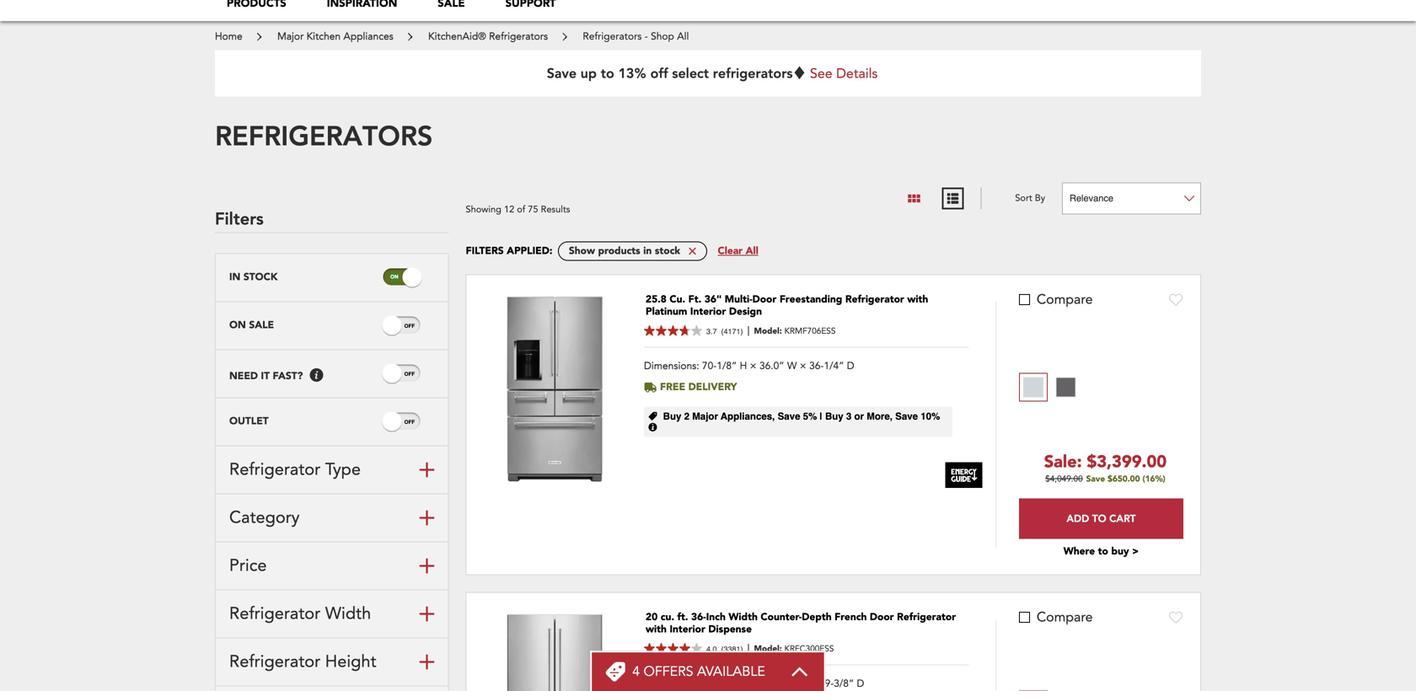 Task type: describe. For each thing, give the bounding box(es) containing it.
h for 36.0"
[[740, 359, 747, 373]]

krmf706ess
[[785, 326, 836, 337]]

save left 5%
[[778, 411, 801, 422]]

or
[[855, 411, 864, 422]]

20 cu. ft. 36-inch width counter-depth french door refrigerator with interior dispense image
[[503, 610, 607, 692]]

× left 1/4"
[[800, 359, 807, 373]]

$4,049.00
[[1046, 474, 1083, 485]]

dimensions: 70-1/8" h × 36.0" w × 36-1/4" d
[[644, 359, 855, 373]]

show
[[569, 244, 595, 258]]

25.8 cu. ft. 36" multi-door freestanding refrigerator with platinum interior design
[[646, 293, 929, 319]]

kitchenaid® refrigerators link
[[428, 30, 551, 43]]

applied:
[[507, 244, 553, 258]]

clear all button
[[718, 244, 759, 258]]

1/8" for 70-1/8" h × 35-3/4" w × 29-3/8" d
[[717, 677, 737, 691]]

75
[[528, 203, 538, 216]]

black stainless steel with printshield™ finish image
[[1056, 377, 1077, 397]]

save inside save up to 13% off select refrigerators♦ see details
[[547, 64, 577, 82]]

to inside save up to 13% off select refrigerators♦ see details
[[601, 64, 615, 82]]

energy guide image
[[946, 462, 983, 488]]

buy
[[1112, 545, 1130, 559]]

in stock
[[229, 270, 278, 284]]

category image
[[420, 511, 435, 526]]

price image
[[420, 559, 435, 574]]

3.7 (4171)
[[707, 327, 743, 336]]

of
[[517, 203, 526, 216]]

$650.00
[[1108, 474, 1141, 485]]

platinum
[[646, 305, 688, 319]]

clear
[[718, 244, 743, 258]]

1 horizontal spatial major
[[693, 411, 718, 422]]

on
[[391, 274, 399, 280]]

buy 2 major appliances, save 5% | buy 3 or more, save 10%
[[663, 411, 946, 422]]

off for need it fast? filter is off switch
[[404, 371, 415, 377]]

3.7
[[707, 327, 717, 336]]

refrigerator width image
[[420, 607, 435, 622]]

model: for sale:
[[754, 326, 782, 337]]

inch
[[706, 610, 726, 624]]

36"
[[705, 293, 722, 306]]

compare for 70-
[[1037, 608, 1093, 627]]

sale: $3,399.00 $4,049.00 save $650.00 (16%)
[[1045, 451, 1167, 485]]

1 vertical spatial to
[[1099, 545, 1109, 559]]

where
[[1064, 545, 1096, 559]]

3/4"
[[774, 677, 795, 691]]

20 cu. ft. 36-inch width counter-depth french door refrigerator with interior dispense
[[646, 610, 956, 637]]

promo tag image
[[606, 662, 626, 682]]

add to cart
[[1067, 512, 1136, 526]]

ft.
[[678, 610, 688, 624]]

need it fast?
[[229, 369, 303, 383]]

1 refrigerators from the left
[[489, 30, 548, 43]]

20
[[646, 610, 658, 624]]

height
[[325, 651, 377, 674]]

0 horizontal spatial width
[[325, 602, 371, 626]]

see details link
[[810, 64, 878, 83]]

refrigerator width
[[229, 602, 371, 626]]

type
[[325, 458, 361, 481]]

in stock filter is on switch
[[391, 273, 399, 281]]

2 buy from the left
[[826, 411, 844, 422]]

stock
[[655, 244, 681, 258]]

products
[[598, 244, 641, 258]]

shop
[[651, 30, 675, 43]]

sort by
[[1016, 192, 1046, 205]]

4.0
[[707, 645, 717, 654]]

dimensions: for dimensions: 70-1/8" h × 35-3/4" w × 29-3/8" d
[[644, 677, 700, 691]]

show products in stock
[[569, 244, 681, 258]]

refrigerator type image
[[420, 462, 435, 478]]

chevron icon image
[[791, 667, 809, 677]]

(16%)
[[1143, 474, 1166, 485]]

kitchen
[[307, 30, 341, 43]]

need
[[229, 369, 258, 383]]

1/8" for 70-1/8" h × 36.0" w × 36-1/4" d
[[717, 359, 737, 373]]

(3381)
[[721, 645, 743, 654]]

|
[[820, 411, 823, 422]]

dimensions: 70-1/8" h × 35-3/4" w × 29-3/8" d
[[644, 677, 865, 691]]

35-
[[760, 677, 774, 691]]

model: for dimensions:
[[754, 644, 782, 655]]

save up to 13% off select refrigerators♦ see details
[[547, 64, 878, 83]]

filters for filters applied:
[[466, 244, 504, 258]]

cu.
[[661, 610, 675, 624]]

price
[[229, 554, 267, 578]]

20 cu. ft. 36-inch width counter-depth french door refrigerator with interior dispense link
[[646, 610, 968, 637]]

off for outlet filter is off switch
[[404, 419, 415, 425]]

4
[[633, 663, 640, 681]]

add to cart button
[[1019, 499, 1184, 539]]

model: krmf706ess
[[754, 326, 836, 337]]

sort
[[1016, 192, 1033, 205]]

compare for $3,399.00
[[1037, 290, 1093, 309]]

36- inside 20 cu. ft. 36-inch width counter-depth french door refrigerator with interior dispense
[[691, 610, 706, 624]]

on
[[229, 319, 246, 332]]

3
[[847, 411, 852, 422]]

refrigerator for refrigerator height
[[229, 651, 321, 674]]

sale
[[249, 319, 274, 332]]

it
[[261, 369, 270, 383]]

outlet filter is off switch
[[404, 418, 415, 427]]

in
[[229, 270, 241, 284]]

stainless steel image
[[1024, 377, 1044, 397]]

appliances
[[344, 30, 394, 43]]

>
[[1133, 545, 1139, 559]]

$3,399.00
[[1087, 451, 1167, 474]]

home link
[[215, 30, 245, 43]]

french
[[835, 610, 867, 624]]

× left 35-
[[750, 677, 757, 691]]

freestanding
[[780, 293, 843, 306]]

refrigerator for refrigerator width
[[229, 602, 321, 626]]

sale element
[[438, 0, 465, 11]]

0 horizontal spatial all
[[677, 30, 689, 43]]

stock
[[244, 270, 278, 284]]

support element
[[506, 0, 556, 11]]

showing 12 of 75 results
[[466, 203, 570, 216]]

kitchenaid®
[[428, 30, 486, 43]]

70- for 70-1/8" h × 36.0" w × 36-1/4" d
[[702, 359, 717, 373]]

× left '36.0"'
[[750, 359, 757, 373]]

free
[[660, 380, 686, 394]]

where to buy > link
[[1019, 539, 1184, 559]]



Task type: locate. For each thing, give the bounding box(es) containing it.
depth
[[802, 610, 832, 624]]

0 horizontal spatial major
[[277, 30, 304, 43]]

save left $650.00
[[1087, 474, 1106, 485]]

need it fast? filter is off switch
[[404, 370, 415, 379]]

1 vertical spatial with
[[646, 623, 667, 637]]

1 vertical spatial 36-
[[691, 610, 706, 624]]

0 vertical spatial d
[[847, 359, 855, 373]]

refrigerator height image
[[420, 655, 435, 670]]

cu.
[[670, 293, 686, 306]]

add to wish list image
[[1170, 611, 1184, 625]]

(4171)
[[721, 327, 743, 336]]

filters up in
[[215, 207, 264, 229]]

major kitchen appliances link
[[277, 30, 396, 43]]

1 horizontal spatial all
[[746, 244, 759, 258]]

see
[[810, 64, 833, 83]]

all right shop
[[677, 30, 689, 43]]

1 vertical spatial filters
[[466, 244, 504, 258]]

need it fast? element
[[229, 369, 303, 383]]

up
[[581, 64, 597, 82]]

0 vertical spatial major
[[277, 30, 304, 43]]

major left kitchen
[[277, 30, 304, 43]]

2 compare from the top
[[1037, 608, 1093, 627]]

0 vertical spatial filters
[[215, 207, 264, 229]]

1 compare from the top
[[1037, 290, 1093, 309]]

door inside 25.8 cu. ft. 36" multi-door freestanding refrigerator with platinum interior design
[[753, 293, 777, 306]]

1 buy from the left
[[663, 411, 682, 422]]

w right 3/4"
[[797, 677, 807, 691]]

save inside "sale: $3,399.00 $4,049.00 save $650.00 (16%)"
[[1087, 474, 1106, 485]]

d right 1/4"
[[847, 359, 855, 373]]

36- right ft.
[[691, 610, 706, 624]]

2 model: from the top
[[754, 644, 782, 655]]

refrigerator for refrigerator type
[[229, 458, 321, 481]]

available
[[697, 663, 766, 681]]

d right 3/8"
[[857, 677, 865, 691]]

1 vertical spatial major
[[693, 411, 718, 422]]

interior up the 3.7
[[691, 305, 726, 319]]

0 vertical spatial to
[[601, 64, 615, 82]]

off up need it fast? filter is off switch
[[404, 323, 415, 329]]

off for on sale filter is off 'switch'
[[404, 323, 415, 329]]

70- down 4.0
[[702, 677, 717, 691]]

0 vertical spatial 70-
[[702, 359, 717, 373]]

×
[[750, 359, 757, 373], [800, 359, 807, 373], [750, 677, 757, 691], [810, 677, 817, 691]]

1 horizontal spatial width
[[729, 610, 758, 624]]

refrigerators
[[215, 118, 433, 153]]

with inside 20 cu. ft. 36-inch width counter-depth french door refrigerator with interior dispense
[[646, 623, 667, 637]]

0 vertical spatial h
[[740, 359, 747, 373]]

2 70- from the top
[[702, 677, 717, 691]]

0 vertical spatial 36-
[[810, 359, 824, 373]]

1 horizontal spatial door
[[870, 610, 894, 624]]

1 1/8" from the top
[[717, 359, 737, 373]]

width up height
[[325, 602, 371, 626]]

70-
[[702, 359, 717, 373], [702, 677, 717, 691]]

1 vertical spatial dimensions:
[[644, 677, 700, 691]]

off down on sale filter is off 'switch'
[[404, 371, 415, 377]]

ft.
[[689, 293, 702, 306]]

interior inside 25.8 cu. ft. 36" multi-door freestanding refrigerator with platinum interior design
[[691, 305, 726, 319]]

13%
[[619, 64, 647, 82]]

add to wish list image
[[1170, 293, 1184, 307]]

w right '36.0"'
[[788, 359, 797, 373]]

filters
[[215, 207, 264, 229], [466, 244, 504, 258]]

1 vertical spatial d
[[857, 677, 865, 691]]

1 horizontal spatial buy
[[826, 411, 844, 422]]

29-
[[820, 677, 834, 691]]

in
[[644, 244, 652, 258]]

4 offers available
[[633, 663, 766, 681]]

door inside 20 cu. ft. 36-inch width counter-depth french door refrigerator with interior dispense
[[870, 610, 894, 624]]

to
[[601, 64, 615, 82], [1099, 545, 1109, 559]]

product grid view image
[[907, 191, 922, 206]]

model: down design
[[754, 326, 782, 337]]

0 vertical spatial compare
[[1037, 290, 1093, 309]]

5%
[[803, 411, 817, 422]]

free delivery
[[660, 380, 737, 394]]

1 h from the top
[[740, 359, 747, 373]]

w
[[788, 359, 797, 373], [797, 677, 807, 691]]

where to buy >
[[1064, 545, 1139, 559]]

70- up "delivery"
[[702, 359, 717, 373]]

0 horizontal spatial to
[[601, 64, 615, 82]]

1/8" down 4.0 (3381) on the bottom of page
[[717, 677, 737, 691]]

refrigerator up category
[[229, 458, 321, 481]]

dimensions: up the free
[[644, 359, 700, 373]]

width inside 20 cu. ft. 36-inch width counter-depth french door refrigerator with interior dispense
[[729, 610, 758, 624]]

1 vertical spatial 1/8"
[[717, 677, 737, 691]]

refrigerators
[[489, 30, 548, 43], [583, 30, 642, 43]]

h for 35-
[[740, 677, 747, 691]]

heading containing 4
[[633, 663, 766, 681]]

on sale
[[229, 319, 274, 332]]

save left up
[[547, 64, 577, 82]]

counter-
[[761, 610, 802, 624]]

products element
[[227, 0, 287, 11]]

offers
[[644, 663, 694, 681]]

1/8" up "delivery"
[[717, 359, 737, 373]]

0 vertical spatial dimensions:
[[644, 359, 700, 373]]

outlet
[[229, 415, 269, 429]]

buy left 2
[[663, 411, 682, 422]]

to right up
[[601, 64, 615, 82]]

refrigerators down support element
[[489, 30, 548, 43]]

0 horizontal spatial door
[[753, 293, 777, 306]]

refrigerator down the refrigerator width
[[229, 651, 321, 674]]

sale:
[[1045, 451, 1082, 474]]

0 horizontal spatial buy
[[663, 411, 682, 422]]

dimensions:
[[644, 359, 700, 373], [644, 677, 700, 691]]

1 horizontal spatial filters
[[466, 244, 504, 258]]

on sale filter is off switch
[[404, 322, 415, 331]]

1 vertical spatial all
[[746, 244, 759, 258]]

1 vertical spatial h
[[740, 677, 747, 691]]

0 vertical spatial interior
[[691, 305, 726, 319]]

0 horizontal spatial filters
[[215, 207, 264, 229]]

3/8"
[[834, 677, 854, 691]]

1 horizontal spatial refrigerators
[[583, 30, 642, 43]]

refrigerators - shop all
[[583, 30, 689, 43]]

kitchenaid® refrigerators
[[428, 30, 548, 43]]

70- for 70-1/8" h × 35-3/4" w × 29-3/8" d
[[702, 677, 717, 691]]

inspiration element
[[327, 0, 397, 11]]

delivery
[[689, 380, 737, 394]]

0 vertical spatial with
[[908, 293, 929, 306]]

off right 13%
[[651, 64, 668, 82]]

select
[[672, 64, 709, 82]]

0 vertical spatial all
[[677, 30, 689, 43]]

filters down the showing
[[466, 244, 504, 258]]

off inside save up to 13% off select refrigerators♦ see details
[[651, 64, 668, 82]]

width
[[325, 602, 371, 626], [729, 610, 758, 624]]

refrigerator down price
[[229, 602, 321, 626]]

1 70- from the top
[[702, 359, 717, 373]]

10%
[[921, 411, 941, 422]]

refrigerator type
[[229, 458, 361, 481]]

refrigerator right french
[[897, 610, 956, 624]]

refrigerators left -
[[583, 30, 642, 43]]

1 vertical spatial interior
[[670, 623, 706, 637]]

0 horizontal spatial d
[[847, 359, 855, 373]]

1 horizontal spatial to
[[1099, 545, 1109, 559]]

width right inch
[[729, 610, 758, 624]]

0 horizontal spatial 36-
[[691, 610, 706, 624]]

× left 29-
[[810, 677, 817, 691]]

2 dimensions: from the top
[[644, 677, 700, 691]]

refrigerators♦
[[713, 64, 807, 82]]

1 vertical spatial door
[[870, 610, 894, 624]]

multi-
[[725, 293, 753, 306]]

1 model: from the top
[[754, 326, 782, 337]]

door up model: krmf706ess
[[753, 293, 777, 306]]

1 vertical spatial compare
[[1037, 608, 1093, 627]]

0 vertical spatial 1/8"
[[717, 359, 737, 373]]

dimensions: for dimensions: 70-1/8" h × 36.0" w × 36-1/4" d
[[644, 359, 700, 373]]

1 vertical spatial 70-
[[702, 677, 717, 691]]

cart
[[1110, 512, 1136, 526]]

0 vertical spatial model:
[[754, 326, 782, 337]]

filters for filters
[[215, 207, 264, 229]]

buy
[[663, 411, 682, 422], [826, 411, 844, 422]]

more,
[[867, 411, 893, 422]]

1 vertical spatial model:
[[754, 644, 782, 655]]

model: down counter-
[[754, 644, 782, 655]]

all
[[677, 30, 689, 43], [746, 244, 759, 258]]

1 vertical spatial w
[[797, 677, 807, 691]]

dimensions: right 4
[[644, 677, 700, 691]]

h left 35-
[[740, 677, 747, 691]]

25.8 cu. ft. 36" multi-door freestanding refrigerator with platinum interior design link
[[646, 293, 968, 319]]

25.8
[[646, 293, 667, 306]]

0 horizontal spatial refrigerators
[[489, 30, 548, 43]]

interior left inch
[[670, 623, 706, 637]]

by
[[1035, 192, 1046, 205]]

-
[[645, 30, 648, 43]]

major kitchen appliances
[[277, 30, 394, 43]]

2
[[684, 411, 690, 422]]

all right clear
[[746, 244, 759, 258]]

h left '36.0"'
[[740, 359, 747, 373]]

tooltip
[[310, 369, 323, 382]]

1 horizontal spatial with
[[908, 293, 929, 306]]

door
[[753, 293, 777, 306], [870, 610, 894, 624]]

36- down krmf706ess at the right of page
[[810, 359, 824, 373]]

to left buy
[[1099, 545, 1109, 559]]

home
[[215, 30, 243, 43]]

menu
[[207, 0, 1210, 21]]

1 horizontal spatial d
[[857, 677, 865, 691]]

1 dimensions: from the top
[[644, 359, 700, 373]]

1 horizontal spatial 36-
[[810, 359, 824, 373]]

2 h from the top
[[740, 677, 747, 691]]

refrigerator right freestanding
[[846, 293, 905, 306]]

off down need it fast? filter is off switch
[[404, 419, 415, 425]]

showing
[[466, 203, 502, 216]]

refrigerator inside 25.8 cu. ft. 36" multi-door freestanding refrigerator with platinum interior design
[[846, 293, 905, 306]]

with
[[908, 293, 929, 306], [646, 623, 667, 637]]

heading
[[633, 663, 766, 681]]

0 horizontal spatial with
[[646, 623, 667, 637]]

door right french
[[870, 610, 894, 624]]

1/4"
[[824, 359, 845, 373]]

0 vertical spatial door
[[753, 293, 777, 306]]

refrigerator inside 20 cu. ft. 36-inch width counter-depth french door refrigerator with interior dispense
[[897, 610, 956, 624]]

add
[[1067, 512, 1090, 526]]

interior inside 20 cu. ft. 36-inch width counter-depth french door refrigerator with interior dispense
[[670, 623, 706, 637]]

design
[[729, 305, 762, 319]]

save left 10% on the bottom of page
[[896, 411, 918, 422]]

with inside 25.8 cu. ft. 36" multi-door freestanding refrigerator with platinum interior design
[[908, 293, 929, 306]]

category
[[229, 506, 300, 529]]

appliances,
[[721, 411, 775, 422]]

25.8 cu. ft. 36" multi-door freestanding refrigerator with platinum interior design image
[[503, 292, 607, 486]]

major right 2
[[693, 411, 718, 422]]

h
[[740, 359, 747, 373], [740, 677, 747, 691]]

remove show products in stock filter image
[[689, 247, 697, 255]]

buy right the |
[[826, 411, 844, 422]]

2 1/8" from the top
[[717, 677, 737, 691]]

save
[[547, 64, 577, 82], [778, 411, 801, 422], [896, 411, 918, 422], [1087, 474, 1106, 485]]

0 vertical spatial w
[[788, 359, 797, 373]]

compare
[[1037, 290, 1093, 309], [1037, 608, 1093, 627]]

2 refrigerators from the left
[[583, 30, 642, 43]]

12
[[504, 203, 515, 216]]

fast?
[[273, 369, 303, 383]]



Task type: vqa. For each thing, say whether or not it's contained in the screenshot.
the KRMF706ESS on the top of the page
yes



